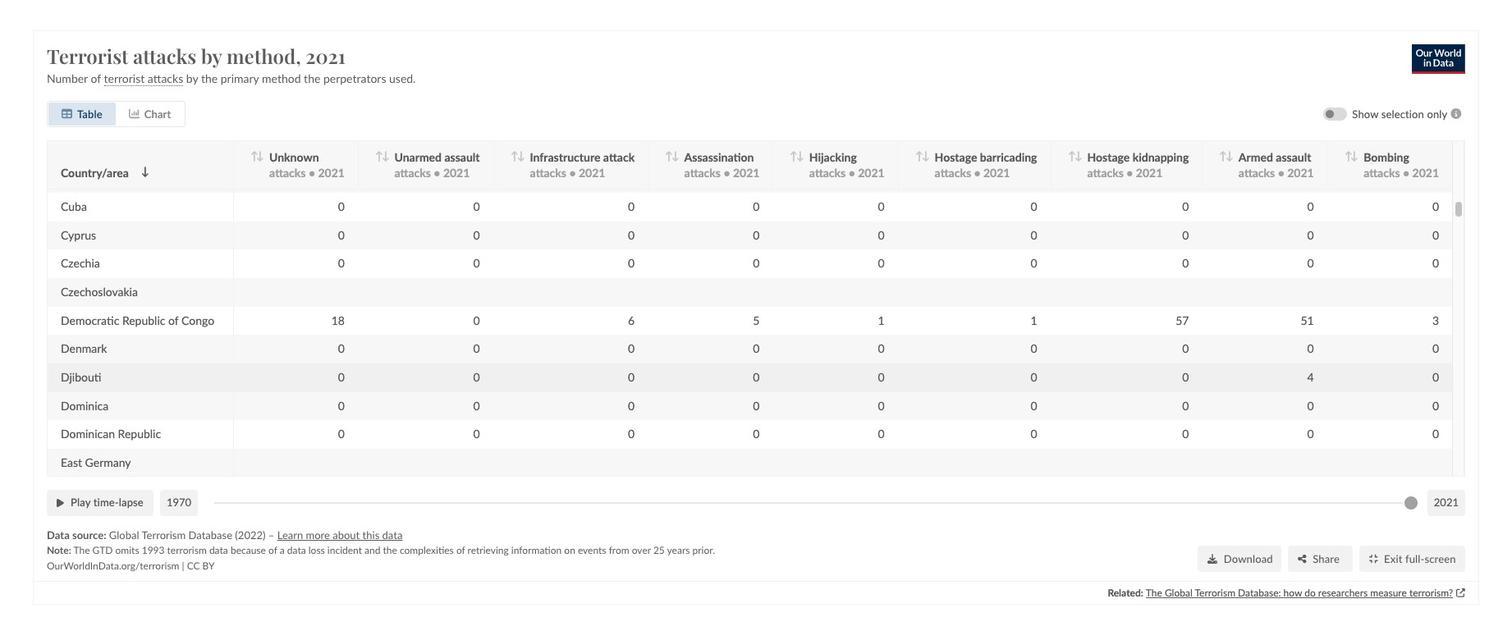 Task type: vqa. For each thing, say whether or not it's contained in the screenshot.


Task type: locate. For each thing, give the bounding box(es) containing it.
exit
[[1384, 552, 1403, 565]]

arrow down long image left armed
[[1226, 151, 1234, 162]]

9 • from the left
[[1403, 165, 1410, 179]]

2021 inside the hijacking attacks • 2021
[[858, 165, 885, 179]]

2 arrow up long image from the left
[[511, 151, 519, 162]]

1 vertical spatial by
[[186, 71, 198, 85]]

• inside unknown attacks • 2021
[[309, 165, 315, 179]]

the for note:
[[73, 544, 90, 557]]

1 vertical spatial on
[[564, 544, 575, 557]]

2 horizontal spatial arrow down long image
[[1351, 151, 1359, 162]]

writing
[[518, 16, 561, 31]]

introduction link
[[231, 16, 302, 31]]

1 vertical spatial republic
[[118, 427, 161, 441]]

attacks
[[133, 42, 196, 69], [269, 165, 306, 179], [394, 165, 431, 179], [530, 165, 566, 179], [684, 165, 721, 179], [809, 165, 846, 179], [935, 165, 971, 179], [1087, 165, 1124, 179], [1239, 165, 1275, 179], [1364, 165, 1400, 179], [341, 265, 377, 279]]

chart
[[144, 107, 171, 120]]

data down learn
[[287, 544, 306, 557]]

2 horizontal spatial share
[[1313, 552, 1340, 565]]

share right share nodes image
[[1313, 552, 1340, 565]]

assault inside unarmed assault attacks • 2021
[[444, 150, 480, 164]]

3 arrow up long image from the left
[[790, 151, 798, 162]]

table button
[[48, 102, 116, 125]]

republic up germany
[[118, 427, 161, 441]]

1 vertical spatial the
[[1146, 586, 1162, 599]]

arrow up long image for armed
[[1219, 151, 1227, 162]]

• inside bombing attacks • 2021
[[1403, 165, 1410, 179]]

play image
[[57, 498, 64, 508]]

arrow down long image for hostage barricading
[[922, 151, 930, 162]]

2021 button
[[1428, 490, 1465, 516]]

5 • from the left
[[849, 165, 855, 179]]

of left congo
[[168, 313, 179, 327]]

data
[[382, 528, 403, 541], [209, 544, 228, 557], [287, 544, 306, 557]]

3 arrow up long image from the left
[[1068, 151, 1076, 162]]

terrorist
[[47, 42, 128, 69]]

4 arrow up long image from the left
[[915, 151, 923, 162]]

up right from square image
[[1457, 588, 1465, 597]]

chart button
[[116, 102, 184, 125]]

1 horizontal spatial about
[[561, 459, 590, 473]]

the down the source:
[[73, 544, 90, 557]]

2 3 from the top
[[1433, 313, 1439, 327]]

arrow up long image for hostage
[[915, 151, 923, 162]]

2 arrow up long image from the left
[[665, 151, 673, 162]]

terrorism right "are"
[[521, 473, 567, 487]]

0 horizontal spatial arrow down long image
[[382, 151, 390, 162]]

0 vertical spatial 3
[[1433, 142, 1439, 156]]

1 horizontal spatial deaths
[[457, 473, 491, 487]]

arrow down long image left assassination
[[671, 151, 679, 162]]

arrow up long image left hijacking
[[790, 151, 798, 162]]

selection
[[1381, 107, 1424, 120]]

4 • from the left
[[724, 165, 730, 179]]

injuries from terrorist attacks
[[231, 265, 377, 279]]

0 vertical spatial about
[[561, 459, 590, 473]]

republic for democratic
[[122, 313, 165, 327]]

2 work from the left
[[960, 16, 992, 31]]

terrorism inside is terrorism justifiable as a political, ideological, or religious mean? 2022
[[455, 265, 501, 279]]

of left the who
[[444, 473, 454, 487]]

retrieving
[[468, 544, 509, 557]]

2 vertical spatial terrorism
[[1195, 586, 1236, 599]]

of up –
[[262, 459, 272, 473]]

2 hostage from the left
[[1087, 150, 1130, 164]]

global right "related:" in the right of the page
[[1165, 586, 1193, 599]]

arrow up long image left infrastructure
[[511, 151, 519, 162]]

1 horizontal spatial this
[[933, 16, 957, 31]]

2021 inside the hostage barricading attacks • 2021
[[984, 165, 1010, 179]]

who
[[475, 459, 497, 473]]

how
[[1284, 586, 1302, 599]]

hostage barricading attacks • 2021
[[935, 150, 1037, 179]]

of down –
[[268, 544, 277, 557]]

2021 inside unarmed assault attacks • 2021
[[443, 165, 470, 179]]

arrow down long image left bombing
[[1351, 151, 1359, 162]]

attacks inside infrastructure attack attacks • 2021
[[530, 165, 566, 179]]

czechia
[[61, 256, 100, 270]]

terrorism right is
[[455, 265, 501, 279]]

attacks inside unknown attacks • 2021
[[269, 165, 306, 179]]

end time slider
[[1398, 486, 1424, 519]]

0 horizontal spatial 1
[[878, 313, 885, 327]]

1 hostage from the left
[[935, 150, 977, 164]]

on left events
[[564, 544, 575, 557]]

1 horizontal spatial on
[[564, 544, 575, 557]]

about inside share who are worried about vs. share of deaths from terrorism
[[561, 459, 590, 473]]

share left the who
[[444, 459, 473, 473]]

1 horizontal spatial assault
[[1276, 150, 1311, 164]]

number
[[47, 71, 88, 85]]

dominica
[[61, 398, 109, 412]]

is terrorism justifiable as a political, ideological, or religious mean? 2022
[[444, 265, 624, 293]]

democratic republic of congo
[[61, 313, 214, 327]]

hostage inside the hostage barricading attacks • 2021
[[935, 150, 977, 164]]

1 horizontal spatial 1
[[1031, 313, 1037, 327]]

data up note: the gtd omits 1993 terrorism data because of a data loss incident and the complexities of retrieving information on events from over 25 years prior.
[[382, 528, 403, 541]]

0 horizontal spatial hostage
[[935, 150, 977, 164]]

from left over
[[609, 544, 629, 557]]

0 horizontal spatial about
[[333, 528, 360, 541]]

1 horizontal spatial terrorism
[[490, 59, 614, 95]]

&
[[505, 16, 515, 31]]

0 horizontal spatial assault
[[444, 150, 480, 164]]

table image
[[62, 108, 72, 119]]

deaths up learn
[[275, 459, 309, 473]]

share button
[[1288, 546, 1353, 572]]

table
[[77, 107, 102, 120]]

hostage left kidnapping on the top of the page
[[1087, 150, 1130, 164]]

from right "injuries"
[[270, 265, 294, 279]]

1 arrow up long image from the left
[[250, 151, 258, 162]]

arrow up long image for hostage
[[1068, 151, 1076, 162]]

0 horizontal spatial charts
[[367, 59, 448, 95]]

1 assault from the left
[[444, 150, 480, 164]]

exit full-screen button
[[1359, 546, 1465, 572]]

about left vs.
[[561, 459, 590, 473]]

arrow down long image left the hostage barricading attacks • 2021
[[922, 151, 930, 162]]

8 • from the left
[[1278, 165, 1285, 179]]

cyprus
[[61, 228, 96, 242]]

bombing
[[1364, 150, 1409, 164]]

1 arrow up long image from the left
[[375, 151, 383, 162]]

arrow down long image for unknown
[[256, 151, 264, 162]]

• inside hostage kidnapping attacks • 2021
[[1127, 165, 1133, 179]]

share up the (2022)
[[231, 459, 259, 473]]

1 vertical spatial global
[[1165, 586, 1193, 599]]

work for cite this work
[[825, 16, 856, 31]]

2 1 from the left
[[1031, 313, 1037, 327]]

0 vertical spatial global
[[109, 528, 139, 541]]

share nodes image
[[1298, 554, 1306, 564]]

by up "primary"
[[201, 42, 222, 69]]

terrorism for source:
[[142, 528, 186, 541]]

assault for armed assault
[[1276, 150, 1311, 164]]

0 horizontal spatial terrorism
[[142, 528, 186, 541]]

armed
[[1239, 150, 1273, 164]]

3
[[1433, 142, 1439, 156], [1433, 313, 1439, 327]]

0 horizontal spatial a
[[280, 544, 285, 557]]

charts down insights
[[367, 59, 448, 95]]

reuse
[[896, 16, 930, 31]]

from left the worried
[[494, 473, 518, 487]]

0 horizontal spatial work
[[825, 16, 856, 31]]

charts right the writing
[[600, 16, 638, 31]]

arrow up long image right 2
[[375, 151, 383, 162]]

0 vertical spatial charts
[[600, 16, 638, 31]]

global
[[109, 528, 139, 541], [1165, 586, 1193, 599]]

arrow down long image for hijacking
[[796, 151, 804, 162]]

0 horizontal spatial global
[[109, 528, 139, 541]]

barricading
[[980, 150, 1037, 164]]

cc
[[187, 559, 200, 572]]

1 horizontal spatial global
[[1165, 586, 1193, 599]]

1 horizontal spatial 5
[[1307, 142, 1314, 156]]

1 arrow down long image from the left
[[382, 151, 390, 162]]

2
[[338, 142, 345, 156]]

1 vertical spatial a
[[280, 544, 285, 557]]

terrorism down the writing
[[490, 59, 614, 95]]

arrow down long image left unknown
[[256, 151, 264, 162]]

on down research
[[454, 59, 485, 95]]

0 vertical spatial a
[[570, 265, 575, 279]]

arrow up long image left armed
[[1219, 151, 1227, 162]]

6
[[628, 313, 635, 327]]

cc by link
[[187, 559, 215, 572]]

this
[[798, 16, 821, 31], [933, 16, 957, 31]]

attacks inside armed assault attacks • 2021
[[1239, 165, 1275, 179]]

terrorist
[[297, 265, 338, 279]]

cite
[[771, 16, 795, 31]]

by
[[201, 42, 222, 69], [186, 71, 198, 85]]

about up the incident
[[333, 528, 360, 541]]

is terrorism justifiable as a political, ideological, or religious mean? 2022 link
[[444, 113, 645, 293]]

loss
[[308, 544, 325, 557]]

assault inside armed assault attacks • 2021
[[1276, 150, 1311, 164]]

1 horizontal spatial by
[[201, 42, 222, 69]]

arrow up long image left unknown
[[250, 151, 258, 162]]

arrow up long image left the hostage barricading attacks • 2021
[[915, 151, 923, 162]]

1 horizontal spatial work
[[960, 16, 992, 31]]

country/area
[[61, 165, 129, 179]]

6 • from the left
[[974, 165, 981, 179]]

0 horizontal spatial data
[[209, 544, 228, 557]]

arrow up long image left bombing
[[1344, 151, 1352, 162]]

the for related:
[[1146, 586, 1162, 599]]

unarmed assault attacks • 2021
[[394, 150, 480, 179]]

more
[[306, 528, 330, 541]]

research & writing link
[[450, 16, 561, 31]]

cite this work link
[[771, 16, 856, 31]]

terrorism up this
[[339, 459, 385, 473]]

terrorism down download icon
[[1195, 586, 1236, 599]]

terrorist attacks by method, 2021
[[47, 42, 346, 69]]

a right as
[[570, 265, 575, 279]]

arrow down long image
[[256, 151, 264, 162], [517, 151, 525, 162], [671, 151, 679, 162], [796, 151, 804, 162], [1074, 151, 1082, 162], [1226, 151, 1234, 162], [141, 167, 149, 177]]

arrow down long image left infrastructure
[[517, 151, 525, 162]]

0
[[473, 142, 480, 156], [628, 142, 635, 156], [753, 142, 760, 156], [878, 142, 885, 156], [1031, 142, 1037, 156], [1182, 142, 1189, 156], [338, 171, 345, 185], [473, 171, 480, 185], [628, 171, 635, 185], [753, 171, 760, 185], [878, 171, 885, 185], [1031, 171, 1037, 185], [1182, 171, 1189, 185], [1307, 171, 1314, 185], [1433, 171, 1439, 185], [338, 199, 345, 213], [473, 199, 480, 213], [628, 199, 635, 213], [753, 199, 760, 213], [878, 199, 885, 213], [1031, 199, 1037, 213], [1182, 199, 1189, 213], [1307, 199, 1314, 213], [1433, 199, 1439, 213], [338, 228, 345, 242], [473, 228, 480, 242], [628, 228, 635, 242], [753, 228, 760, 242], [878, 228, 885, 242], [1031, 228, 1037, 242], [1182, 228, 1189, 242], [1307, 228, 1314, 242], [1433, 228, 1439, 242], [338, 256, 345, 270], [473, 256, 480, 270], [628, 256, 635, 270], [753, 256, 760, 270], [878, 256, 885, 270], [1031, 256, 1037, 270], [1182, 256, 1189, 270], [1307, 256, 1314, 270], [1433, 256, 1439, 270], [473, 313, 480, 327], [338, 342, 345, 355], [473, 342, 480, 355], [628, 342, 635, 355], [753, 342, 760, 355], [878, 342, 885, 355], [1031, 342, 1037, 355], [1182, 342, 1189, 355], [1307, 342, 1314, 355], [1433, 342, 1439, 355], [338, 370, 345, 384], [473, 370, 480, 384], [628, 370, 635, 384], [753, 370, 760, 384], [878, 370, 885, 384], [1031, 370, 1037, 384], [1182, 370, 1189, 384], [1433, 370, 1439, 384], [338, 398, 345, 412], [473, 398, 480, 412], [628, 398, 635, 412], [753, 398, 760, 412], [878, 398, 885, 412], [1031, 398, 1037, 412], [1182, 398, 1189, 412], [1307, 398, 1314, 412], [1433, 398, 1439, 412], [338, 427, 345, 441], [473, 427, 480, 441], [628, 427, 635, 441], [753, 427, 760, 441], [878, 427, 885, 441], [1031, 427, 1037, 441], [1182, 427, 1189, 441], [1307, 427, 1314, 441], [1433, 427, 1439, 441]]

1
[[878, 313, 885, 327], [1031, 313, 1037, 327]]

assault
[[444, 150, 480, 164], [1276, 150, 1311, 164]]

over
[[632, 544, 651, 557]]

data down data source: global terrorism database (2022) – learn more about this data
[[209, 544, 228, 557]]

5
[[1307, 142, 1314, 156], [753, 313, 760, 327]]

0 horizontal spatial this
[[798, 16, 821, 31]]

assault right armed
[[1276, 150, 1311, 164]]

deaths left "are"
[[457, 473, 491, 487]]

of left retrieving
[[456, 544, 465, 557]]

this right reuse
[[933, 16, 957, 31]]

the right method on the left top of the page
[[304, 71, 320, 85]]

5 arrow up long image from the left
[[1344, 151, 1352, 162]]

worried
[[519, 459, 558, 473]]

1 vertical spatial terrorism
[[142, 528, 186, 541]]

the right "related:" in the right of the page
[[1146, 586, 1162, 599]]

1 vertical spatial 3
[[1433, 313, 1439, 327]]

arrow down long image left hijacking
[[796, 151, 804, 162]]

attacks inside bombing attacks • 2021
[[1364, 165, 1400, 179]]

share inside share who are worried about vs. share of deaths from terrorism
[[444, 459, 473, 473]]

1 this from the left
[[798, 16, 821, 31]]

deaths
[[275, 459, 309, 473], [457, 473, 491, 487]]

arrow up long image
[[250, 151, 258, 162], [665, 151, 673, 162], [790, 151, 798, 162], [915, 151, 923, 162], [1344, 151, 1352, 162]]

work right reuse
[[960, 16, 992, 31]]

2021 inside bombing attacks • 2021
[[1413, 165, 1439, 179]]

by the primary method the perpetrators used.
[[183, 71, 416, 85]]

share for share of deaths from terrorism
[[231, 459, 259, 473]]

bombing attacks • 2021
[[1364, 150, 1439, 179]]

terrorist attacks by method, 2021 link
[[47, 42, 346, 69]]

republic
[[122, 313, 165, 327], [118, 427, 161, 441]]

1 horizontal spatial hostage
[[1087, 150, 1130, 164]]

assault right 'unarmed'
[[444, 150, 480, 164]]

2 • from the left
[[434, 165, 440, 179]]

republic down czechoslovakia
[[122, 313, 165, 327]]

attacks inside unarmed assault attacks • 2021
[[394, 165, 431, 179]]

screen
[[1425, 552, 1456, 565]]

–
[[268, 528, 275, 541]]

endnotes
[[678, 16, 732, 31]]

0 horizontal spatial the
[[73, 544, 90, 557]]

2 horizontal spatial terrorism
[[1195, 586, 1236, 599]]

events
[[578, 544, 606, 557]]

1 horizontal spatial the
[[1146, 586, 1162, 599]]

number of
[[47, 71, 104, 85]]

terrorism up 1993 at the bottom
[[142, 528, 186, 541]]

reuse this work link
[[896, 16, 992, 31]]

hostage inside hostage kidnapping attacks • 2021
[[1087, 150, 1130, 164]]

7 • from the left
[[1127, 165, 1133, 179]]

arrow up long image right attack
[[665, 151, 673, 162]]

1 vertical spatial 5
[[753, 313, 760, 327]]

3 • from the left
[[569, 165, 576, 179]]

download button
[[1198, 546, 1281, 572]]

deaths inside share who are worried about vs. share of deaths from terrorism
[[457, 473, 491, 487]]

only
[[1427, 107, 1448, 120]]

3 arrow down long image from the left
[[1351, 151, 1359, 162]]

0 vertical spatial terrorism
[[490, 59, 614, 95]]

key insights link
[[341, 16, 410, 31]]

1 horizontal spatial charts
[[600, 16, 638, 31]]

0 horizontal spatial deaths
[[275, 459, 309, 473]]

primary
[[221, 71, 259, 85]]

2 this from the left
[[933, 16, 957, 31]]

of down terrorist
[[91, 71, 101, 85]]

arrow down long image left hostage kidnapping attacks • 2021
[[1074, 151, 1082, 162]]

ourworldindata.org/terrorism link
[[47, 559, 179, 572]]

0 vertical spatial the
[[73, 544, 90, 557]]

this right cite
[[798, 16, 821, 31]]

arrow up long image for bombing
[[1344, 151, 1352, 162]]

arrow down long image
[[382, 151, 390, 162], [922, 151, 930, 162], [1351, 151, 1359, 162]]

arrow up long image right barricading
[[1068, 151, 1076, 162]]

the down 'terrorist attacks by method, 2021'
[[201, 71, 218, 85]]

1 • from the left
[[309, 165, 315, 179]]

1 horizontal spatial a
[[570, 265, 575, 279]]

1 vertical spatial charts
[[367, 59, 448, 95]]

1 horizontal spatial arrow down long image
[[922, 151, 930, 162]]

this
[[363, 528, 380, 541]]

arrow down long image left 'unarmed'
[[382, 151, 390, 162]]

arrow up long image for assassination
[[665, 151, 673, 162]]

work
[[825, 16, 856, 31], [960, 16, 992, 31]]

• inside assassination attacks • 2021
[[724, 165, 730, 179]]

global up 'omits' at bottom left
[[109, 528, 139, 541]]

download image
[[1207, 554, 1217, 564]]

0 vertical spatial republic
[[122, 313, 165, 327]]

2 assault from the left
[[1276, 150, 1311, 164]]

dominican
[[61, 427, 115, 441]]

arrow down long image right country/area
[[141, 167, 149, 177]]

the right and
[[383, 544, 397, 557]]

4 arrow up long image from the left
[[1219, 151, 1227, 162]]

are
[[500, 459, 516, 473]]

hostage left barricading
[[935, 150, 977, 164]]

2021 inside unknown attacks • 2021
[[318, 165, 345, 179]]

1 horizontal spatial the
[[304, 71, 320, 85]]

1 work from the left
[[825, 16, 856, 31]]

2 arrow down long image from the left
[[922, 151, 930, 162]]

0 horizontal spatial on
[[454, 59, 485, 95]]

0 vertical spatial on
[[454, 59, 485, 95]]

0 vertical spatial 5
[[1307, 142, 1314, 156]]

by down 'terrorist attacks by method, 2021'
[[186, 71, 198, 85]]

incident
[[327, 544, 362, 557]]

1 horizontal spatial share
[[444, 459, 473, 473]]

a down learn
[[280, 544, 285, 557]]

prior.
[[692, 544, 715, 557]]

database:
[[1238, 586, 1281, 599]]

work right cite
[[825, 16, 856, 31]]

learn more about this data link
[[277, 528, 403, 541]]

method
[[262, 71, 301, 85]]

arrow up long image
[[375, 151, 383, 162], [511, 151, 519, 162], [1068, 151, 1076, 162], [1219, 151, 1227, 162]]

0 horizontal spatial share
[[231, 459, 259, 473]]



Task type: describe. For each thing, give the bounding box(es) containing it.
show
[[1352, 107, 1379, 120]]

0 vertical spatial by
[[201, 42, 222, 69]]

• inside unarmed assault attacks • 2021
[[434, 165, 440, 179]]

arrow down long image for infrastructure attack
[[517, 151, 525, 162]]

armed assault attacks • 2021
[[1239, 150, 1314, 179]]

used.
[[389, 71, 416, 85]]

2021 inside hostage kidnapping attacks • 2021
[[1136, 165, 1163, 179]]

57
[[1176, 313, 1189, 327]]

hijacking
[[809, 150, 857, 164]]

justifiable
[[504, 265, 553, 279]]

global for the
[[1165, 586, 1193, 599]]

2021 inside "button"
[[1434, 496, 1459, 509]]

terrorism for the
[[1195, 586, 1236, 599]]

2021 inside armed assault attacks • 2021
[[1287, 165, 1314, 179]]

terrorism?
[[1410, 586, 1453, 599]]

global for source:
[[109, 528, 139, 541]]

terrorism inside "share of deaths from terrorism" link
[[339, 459, 385, 473]]

1970 button
[[160, 490, 198, 516]]

chart column image
[[129, 108, 139, 119]]

2021 inside infrastructure attack attacks • 2021
[[579, 165, 605, 179]]

east germany
[[61, 455, 131, 469]]

0 horizontal spatial 5
[[753, 313, 760, 327]]

learn
[[277, 528, 303, 541]]

|
[[182, 559, 184, 572]]

unknown attacks • 2021
[[269, 150, 345, 179]]

1 vertical spatial about
[[333, 528, 360, 541]]

note: the gtd omits 1993 terrorism data because of a data loss incident and the complexities of retrieving information on events from over 25 years prior.
[[47, 544, 715, 557]]

mean?
[[562, 279, 594, 293]]

2 horizontal spatial data
[[382, 528, 403, 541]]

share who are worried about vs. share of deaths from terrorism link
[[444, 307, 645, 487]]

key
[[341, 16, 363, 31]]

because
[[231, 544, 266, 557]]

terrorism inside share who are worried about vs. share of deaths from terrorism
[[521, 473, 567, 487]]

assault for unarmed assault
[[444, 150, 480, 164]]

political,
[[578, 265, 620, 279]]

• inside the hostage barricading attacks • 2021
[[974, 165, 981, 179]]

interactive charts on terrorism
[[231, 59, 614, 95]]

cuba
[[61, 199, 87, 213]]

arrow down long image for bombing
[[1351, 151, 1359, 162]]

congo
[[181, 313, 214, 327]]

full-
[[1405, 552, 1425, 565]]

related: the global terrorism database: how do researchers measure terrorism?
[[1108, 586, 1453, 599]]

data source: global terrorism database (2022) – learn more about this data
[[47, 528, 403, 541]]

dominican republic
[[61, 427, 161, 441]]

assassination
[[684, 150, 754, 164]]

ourworldindata.org/terrorism | cc by
[[47, 559, 215, 572]]

by
[[202, 559, 215, 572]]

compress image
[[1369, 554, 1378, 564]]

attacks inside assassination attacks • 2021
[[684, 165, 721, 179]]

czechoslovakia
[[61, 285, 138, 299]]

4
[[1307, 370, 1314, 384]]

arrow down long image for assassination
[[671, 151, 679, 162]]

injuries
[[231, 265, 267, 279]]

database
[[188, 528, 232, 541]]

republic for dominican
[[118, 427, 161, 441]]

exit full-screen
[[1384, 552, 1456, 565]]

hostage for hostage barricading attacks • 2021
[[935, 150, 977, 164]]

reuse this work
[[896, 16, 992, 31]]

arrow up long image for infrastructure
[[511, 151, 519, 162]]

charts link
[[600, 16, 638, 31]]

share of deaths from terrorism link
[[231, 307, 431, 473]]

years
[[667, 544, 690, 557]]

is
[[444, 265, 452, 279]]

attack
[[603, 150, 635, 164]]

share inside button
[[1313, 552, 1340, 565]]

2 horizontal spatial the
[[383, 544, 397, 557]]

share who are worried about vs. share of deaths from terrorism
[[444, 459, 636, 487]]

• inside the hijacking attacks • 2021
[[849, 165, 855, 179]]

this for cite
[[798, 16, 821, 31]]

hostage for hostage kidnapping attacks • 2021
[[1087, 150, 1130, 164]]

a inside is terrorism justifiable as a political, ideological, or religious mean? 2022
[[570, 265, 575, 279]]

this for reuse
[[933, 16, 957, 31]]

share of deaths from terrorism
[[231, 459, 385, 473]]

download
[[1224, 552, 1273, 565]]

arrow down long image for hostage kidnapping
[[1074, 151, 1082, 162]]

arrow up long image for hijacking
[[790, 151, 798, 162]]

kidnapping
[[1133, 150, 1189, 164]]

1 horizontal spatial data
[[287, 544, 306, 557]]

from up the more
[[312, 459, 336, 473]]

2021 inside assassination attacks • 2021
[[733, 165, 760, 179]]

• inside infrastructure attack attacks • 2021
[[569, 165, 576, 179]]

attacks inside the hostage barricading attacks • 2021
[[935, 165, 971, 179]]

key insights
[[341, 16, 410, 31]]

attacks inside hostage kidnapping attacks • 2021
[[1087, 165, 1124, 179]]

1 3 from the top
[[1433, 142, 1439, 156]]

insights
[[366, 16, 410, 31]]

measure
[[1370, 586, 1407, 599]]

data
[[47, 528, 70, 541]]

• inside armed assault attacks • 2021
[[1278, 165, 1285, 179]]

terrorism for charts
[[490, 59, 614, 95]]

lapse
[[119, 496, 144, 509]]

0 horizontal spatial the
[[201, 71, 218, 85]]

show selection only
[[1352, 107, 1448, 120]]

of inside share who are worried about vs. share of deaths from terrorism
[[444, 473, 454, 487]]

0 horizontal spatial by
[[186, 71, 198, 85]]

note:
[[47, 544, 71, 557]]

from inside share who are worried about vs. share of deaths from terrorism
[[494, 473, 518, 487]]

vs.
[[592, 459, 606, 473]]

arrow down long image for unarmed assault
[[382, 151, 390, 162]]

share for share who are worried about vs. share of deaths from terrorism
[[444, 459, 473, 473]]

unarmed
[[394, 150, 442, 164]]

circle info image
[[1448, 108, 1465, 119]]

assassination attacks • 2021
[[684, 150, 760, 179]]

injuries from terrorist attacks link
[[231, 113, 431, 279]]

1970
[[167, 496, 191, 509]]

arrow up long image for unarmed
[[375, 151, 383, 162]]

2022
[[597, 279, 624, 293]]

as
[[556, 265, 567, 279]]

arrow down long image for armed assault
[[1226, 151, 1234, 162]]

research
[[450, 16, 502, 31]]

unknown
[[269, 150, 319, 164]]

endnotes link
[[678, 16, 732, 31]]

related:
[[1108, 586, 1144, 599]]

work for reuse this work
[[960, 16, 992, 31]]

play
[[71, 496, 91, 509]]

east
[[61, 455, 82, 469]]

attacks inside the hijacking attacks • 2021
[[809, 165, 846, 179]]

arrow up long image for unknown
[[250, 151, 258, 162]]

djibouti
[[61, 370, 101, 384]]

ourworldindata.org/terrorism
[[47, 559, 179, 572]]

terrorism up |
[[167, 544, 207, 557]]

1 1 from the left
[[878, 313, 885, 327]]



